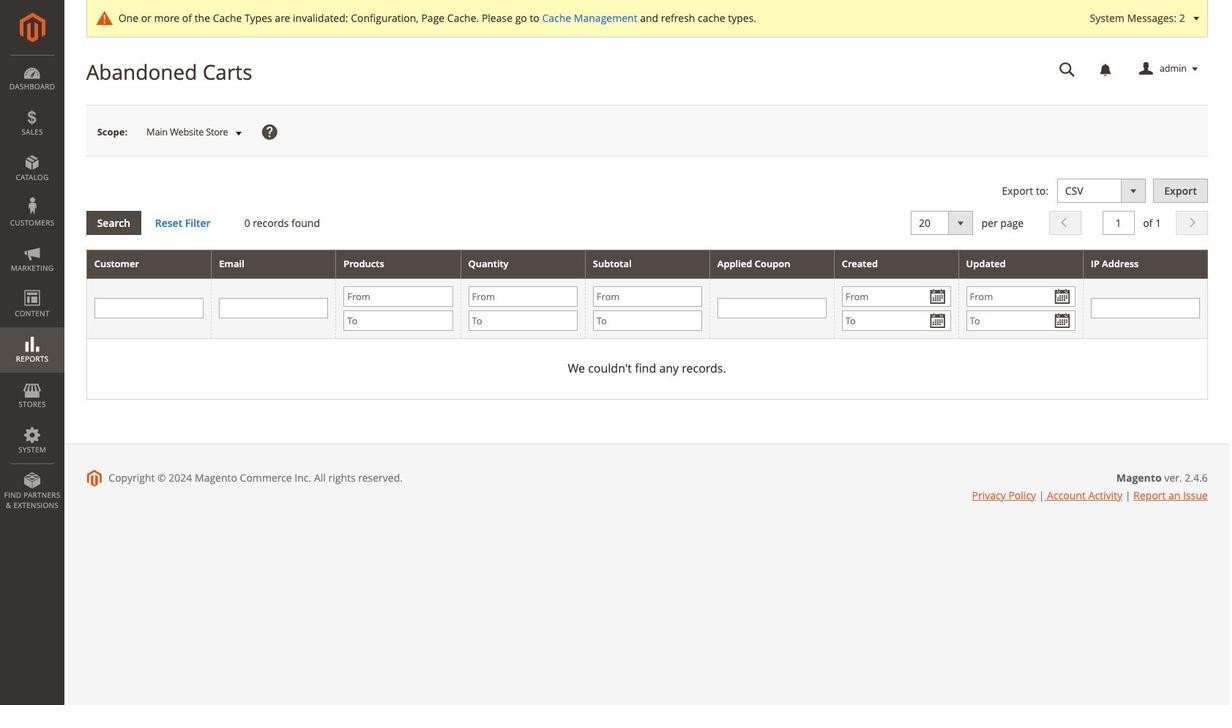 Task type: locate. For each thing, give the bounding box(es) containing it.
2 to text field from the left
[[468, 310, 578, 331]]

2 horizontal spatial from text field
[[966, 286, 1076, 307]]

0 horizontal spatial from text field
[[344, 286, 453, 307]]

1 to text field from the left
[[344, 310, 453, 331]]

From text field
[[468, 286, 578, 307], [842, 286, 951, 307]]

to text field for 1st from text field from the right
[[842, 310, 951, 331]]

to text field for first from text field from left
[[468, 310, 578, 331]]

1 from text field from the left
[[344, 286, 453, 307]]

4 to text field from the left
[[966, 310, 1076, 331]]

1 horizontal spatial from text field
[[593, 286, 702, 307]]

1 from text field from the left
[[468, 286, 578, 307]]

menu bar
[[0, 55, 64, 518]]

None text field
[[94, 298, 204, 319], [219, 298, 328, 319], [1091, 298, 1200, 319], [94, 298, 204, 319], [219, 298, 328, 319], [1091, 298, 1200, 319]]

3 to text field from the left
[[842, 310, 951, 331]]

None text field
[[1049, 56, 1086, 82], [1103, 211, 1135, 235], [718, 298, 827, 319], [1049, 56, 1086, 82], [1103, 211, 1135, 235], [718, 298, 827, 319]]

From text field
[[344, 286, 453, 307], [593, 286, 702, 307], [966, 286, 1076, 307]]

To text field
[[344, 310, 453, 331], [468, 310, 578, 331], [842, 310, 951, 331], [966, 310, 1076, 331]]

0 horizontal spatial from text field
[[468, 286, 578, 307]]

to text field for 1st from text box from the right
[[966, 310, 1076, 331]]

1 horizontal spatial from text field
[[842, 286, 951, 307]]

2 from text field from the left
[[842, 286, 951, 307]]

To text field
[[593, 310, 702, 331]]



Task type: describe. For each thing, give the bounding box(es) containing it.
magento admin panel image
[[19, 12, 45, 42]]

2 from text field from the left
[[593, 286, 702, 307]]

to text field for first from text box from left
[[344, 310, 453, 331]]

3 from text field from the left
[[966, 286, 1076, 307]]



